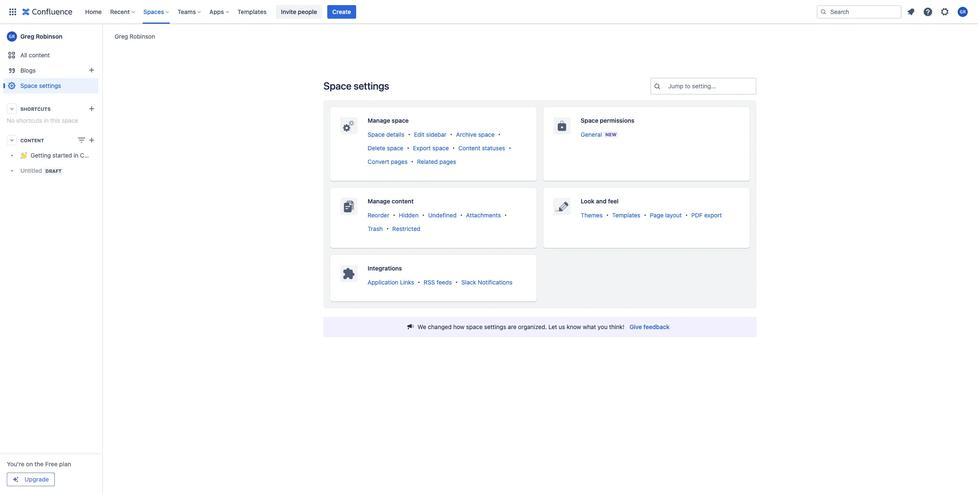 Task type: describe. For each thing, give the bounding box(es) containing it.
page layout link
[[650, 212, 682, 219]]

1 horizontal spatial greg robinson link
[[115, 32, 155, 41]]

content statuses link
[[459, 145, 505, 152]]

apps button
[[207, 5, 233, 18]]

untitled
[[20, 167, 42, 174]]

the
[[34, 460, 44, 468]]

trash
[[368, 225, 383, 232]]

restricted
[[393, 225, 421, 232]]

edit sidebar link
[[414, 131, 447, 138]]

1 horizontal spatial greg robinson
[[115, 32, 155, 40]]

space inside space settings link
[[20, 82, 37, 89]]

tree inside space element
[[3, 148, 111, 178]]

teams
[[178, 8, 196, 15]]

getting started in confluence
[[31, 152, 111, 159]]

pdf
[[692, 212, 703, 219]]

hidden
[[399, 212, 419, 219]]

content for content
[[20, 137, 44, 143]]

content statuses
[[459, 145, 505, 152]]

space element
[[0, 24, 111, 493]]

global element
[[5, 0, 815, 24]]

no shortcuts in this space
[[7, 117, 78, 124]]

Search field
[[817, 5, 902, 18]]

space for export space
[[433, 145, 449, 152]]

content for content statuses
[[459, 145, 481, 152]]

free
[[45, 460, 58, 468]]

are
[[508, 323, 517, 330]]

changed
[[428, 323, 452, 330]]

space for archive space
[[478, 131, 495, 138]]

manage for manage content
[[368, 197, 390, 205]]

export space
[[413, 145, 449, 152]]

robinson inside space element
[[36, 33, 62, 40]]

create a page image
[[87, 135, 97, 145]]

confluence
[[80, 152, 111, 159]]

space right this
[[62, 117, 78, 124]]

1 horizontal spatial space settings
[[324, 80, 389, 92]]

themes
[[581, 212, 603, 219]]

templates inside global element
[[238, 8, 267, 15]]

reorder link
[[368, 212, 390, 219]]

change view image
[[76, 135, 87, 145]]

slack notifications link
[[462, 279, 513, 286]]

archive
[[456, 131, 477, 138]]

home link
[[83, 5, 104, 18]]

application links
[[368, 279, 414, 286]]

look
[[581, 197, 595, 205]]

you're on the free plan
[[7, 460, 71, 468]]

feeds
[[437, 279, 452, 286]]

edit sidebar
[[414, 131, 447, 138]]

draft
[[45, 168, 62, 174]]

recent button
[[108, 5, 138, 18]]

search image
[[821, 8, 827, 15]]

rss feeds
[[424, 279, 452, 286]]

feel
[[608, 197, 619, 205]]

shortcuts
[[20, 106, 51, 111]]

0 horizontal spatial greg robinson link
[[3, 28, 99, 45]]

1 vertical spatial templates
[[613, 212, 641, 219]]

to
[[685, 82, 691, 90]]

greg inside space element
[[20, 33, 34, 40]]

recent
[[110, 8, 130, 15]]

archive space link
[[456, 131, 495, 138]]

new
[[606, 132, 617, 137]]

help icon image
[[923, 7, 934, 17]]

integrations
[[368, 265, 402, 272]]

Search settings text field
[[669, 82, 670, 90]]

shortcuts button
[[3, 101, 99, 116]]

settings inside space element
[[39, 82, 61, 89]]

spaces button
[[141, 5, 173, 18]]

create link
[[327, 5, 356, 18]]

related pages link
[[417, 158, 456, 165]]

notification icon image
[[906, 7, 917, 17]]

give feedback button
[[625, 320, 675, 334]]

pdf export link
[[692, 212, 722, 219]]

all content link
[[3, 48, 99, 63]]

manage content
[[368, 197, 414, 205]]

create a blog image
[[87, 65, 97, 75]]

delete space link
[[368, 145, 404, 152]]

delete space
[[368, 145, 404, 152]]

manage space
[[368, 117, 409, 124]]

on
[[26, 460, 33, 468]]

rss
[[424, 279, 435, 286]]

content button
[[3, 133, 99, 148]]

reorder
[[368, 212, 390, 219]]

undefined
[[428, 212, 457, 219]]

space permissions
[[581, 117, 635, 124]]

space settings inside space element
[[20, 82, 61, 89]]

2 horizontal spatial settings
[[484, 323, 506, 330]]

know
[[567, 323, 581, 330]]

apps
[[210, 8, 224, 15]]

blogs link
[[3, 63, 99, 78]]

permissions
[[600, 117, 635, 124]]

pages for convert pages
[[391, 158, 408, 165]]

themes link
[[581, 212, 603, 219]]

all content
[[20, 51, 50, 59]]

teams button
[[175, 5, 204, 18]]

invite
[[281, 8, 296, 15]]

in for shortcuts
[[44, 117, 49, 124]]

general
[[581, 131, 602, 138]]

shortcuts
[[16, 117, 42, 124]]

layout
[[666, 212, 682, 219]]



Task type: locate. For each thing, give the bounding box(es) containing it.
home
[[85, 8, 102, 15]]

1 horizontal spatial content
[[459, 145, 481, 152]]

delete
[[368, 145, 386, 152]]

tree
[[3, 148, 111, 178]]

attachments link
[[466, 212, 501, 219]]

settings left "are"
[[484, 323, 506, 330]]

1 vertical spatial content
[[392, 197, 414, 205]]

pages right the related
[[440, 158, 456, 165]]

space details
[[368, 131, 405, 138]]

greg robinson up the all content on the top left
[[20, 33, 62, 40]]

0 vertical spatial templates
[[238, 8, 267, 15]]

application links link
[[368, 279, 414, 286]]

1 vertical spatial in
[[74, 152, 78, 159]]

robinson down spaces
[[130, 32, 155, 40]]

this
[[50, 117, 60, 124]]

space for delete space
[[387, 145, 404, 152]]

0 horizontal spatial settings
[[39, 82, 61, 89]]

0 horizontal spatial greg
[[20, 33, 34, 40]]

space up details in the left of the page
[[392, 117, 409, 124]]

people
[[298, 8, 317, 15]]

0 vertical spatial in
[[44, 117, 49, 124]]

in
[[44, 117, 49, 124], [74, 152, 78, 159]]

1 horizontal spatial in
[[74, 152, 78, 159]]

1 horizontal spatial templates link
[[613, 212, 641, 219]]

0 horizontal spatial content
[[20, 137, 44, 143]]

page
[[650, 212, 664, 219]]

confluence image
[[22, 7, 72, 17], [22, 7, 72, 17]]

we changed how space settings are organized. let us know what you think!
[[418, 323, 625, 330]]

you
[[598, 323, 608, 330]]

templates down feel
[[613, 212, 641, 219]]

organized.
[[518, 323, 547, 330]]

space up the content statuses link
[[478, 131, 495, 138]]

2 manage from the top
[[368, 197, 390, 205]]

links
[[400, 279, 414, 286]]

settings down blogs "link"
[[39, 82, 61, 89]]

space for manage space
[[392, 117, 409, 124]]

content inside space element
[[29, 51, 50, 59]]

pages down delete space link at the left of page
[[391, 158, 408, 165]]

page layout
[[650, 212, 682, 219]]

0 horizontal spatial in
[[44, 117, 49, 124]]

and
[[596, 197, 607, 205]]

0 vertical spatial content
[[20, 137, 44, 143]]

greg robinson down recent popup button
[[115, 32, 155, 40]]

create
[[332, 8, 351, 15]]

1 horizontal spatial settings
[[354, 80, 389, 92]]

undefined link
[[428, 212, 457, 219]]

0 horizontal spatial pages
[[391, 158, 408, 165]]

untitled draft
[[20, 167, 62, 174]]

all
[[20, 51, 27, 59]]

look and feel
[[581, 197, 619, 205]]

jump
[[669, 82, 684, 90]]

blogs
[[20, 67, 36, 74]]

greg
[[115, 32, 128, 40], [20, 33, 34, 40]]

started
[[52, 152, 72, 159]]

space up related pages link
[[433, 145, 449, 152]]

0 horizontal spatial robinson
[[36, 33, 62, 40]]

1 vertical spatial content
[[459, 145, 481, 152]]

invite people button
[[276, 5, 322, 18]]

give feedback
[[630, 323, 670, 330]]

content down archive
[[459, 145, 481, 152]]

upgrade button
[[7, 473, 54, 486]]

rss feeds link
[[424, 279, 452, 286]]

in right started
[[74, 152, 78, 159]]

upgrade
[[25, 476, 49, 483]]

export
[[413, 145, 431, 152]]

getting started in confluence link
[[3, 148, 111, 163]]

us
[[559, 323, 565, 330]]

greg robinson
[[115, 32, 155, 40], [20, 33, 62, 40]]

space
[[62, 117, 78, 124], [392, 117, 409, 124], [478, 131, 495, 138], [387, 145, 404, 152], [433, 145, 449, 152], [466, 323, 483, 330]]

pages for related pages
[[440, 158, 456, 165]]

content up getting on the top left of the page
[[20, 137, 44, 143]]

0 vertical spatial manage
[[368, 117, 390, 124]]

no
[[7, 117, 15, 124]]

slack
[[462, 279, 476, 286]]

getting
[[31, 152, 51, 159]]

banner containing home
[[0, 0, 979, 24]]

space details link
[[368, 131, 405, 138]]

0 horizontal spatial greg robinson
[[20, 33, 62, 40]]

general new
[[581, 131, 617, 138]]

plan
[[59, 460, 71, 468]]

related
[[417, 158, 438, 165]]

jump to setting...
[[669, 82, 717, 90]]

content up hidden link
[[392, 197, 414, 205]]

templates link
[[235, 5, 269, 18], [613, 212, 641, 219]]

feedback
[[644, 323, 670, 330]]

robinson up all content link
[[36, 33, 62, 40]]

manage up reorder
[[368, 197, 390, 205]]

your profile and preferences image
[[958, 7, 968, 17]]

1 horizontal spatial pages
[[440, 158, 456, 165]]

robinson
[[130, 32, 155, 40], [36, 33, 62, 40]]

1 pages from the left
[[391, 158, 408, 165]]

sidebar
[[426, 131, 447, 138]]

let
[[549, 323, 557, 330]]

0 horizontal spatial space settings
[[20, 82, 61, 89]]

1 horizontal spatial robinson
[[130, 32, 155, 40]]

manage for manage space
[[368, 117, 390, 124]]

0 horizontal spatial templates
[[238, 8, 267, 15]]

content
[[29, 51, 50, 59], [392, 197, 414, 205]]

content for manage content
[[392, 197, 414, 205]]

general link
[[581, 131, 602, 138]]

0 vertical spatial content
[[29, 51, 50, 59]]

content inside dropdown button
[[20, 137, 44, 143]]

hidden link
[[399, 212, 419, 219]]

space settings
[[324, 80, 389, 92], [20, 82, 61, 89]]

1 manage from the top
[[368, 117, 390, 124]]

greg robinson inside space element
[[20, 33, 62, 40]]

greg robinson link up all content link
[[3, 28, 99, 45]]

restricted link
[[393, 225, 421, 232]]

trash link
[[368, 225, 383, 232]]

convert pages
[[368, 158, 408, 165]]

in for started
[[74, 152, 78, 159]]

in left this
[[44, 117, 49, 124]]

1 horizontal spatial content
[[392, 197, 414, 205]]

notifications
[[478, 279, 513, 286]]

greg right collapse sidebar icon in the left top of the page
[[115, 32, 128, 40]]

space
[[324, 80, 352, 92], [20, 82, 37, 89], [581, 117, 599, 124], [368, 131, 385, 138]]

collapse sidebar image
[[93, 28, 111, 45]]

related pages
[[417, 158, 456, 165]]

tree containing getting started in confluence
[[3, 148, 111, 178]]

space down details in the left of the page
[[387, 145, 404, 152]]

export
[[705, 212, 722, 219]]

0 horizontal spatial templates link
[[235, 5, 269, 18]]

greg robinson link down recent popup button
[[115, 32, 155, 41]]

0 vertical spatial templates link
[[235, 5, 269, 18]]

setting...
[[692, 82, 717, 90]]

content for all content
[[29, 51, 50, 59]]

add shortcut image
[[87, 104, 97, 114]]

1 horizontal spatial greg
[[115, 32, 128, 40]]

pages
[[391, 158, 408, 165], [440, 158, 456, 165]]

appswitcher icon image
[[8, 7, 18, 17]]

convert
[[368, 158, 389, 165]]

greg up all
[[20, 33, 34, 40]]

slack notifications
[[462, 279, 513, 286]]

templates link right apps popup button
[[235, 5, 269, 18]]

space right how at the left of page
[[466, 323, 483, 330]]

premium image
[[12, 476, 19, 483]]

templates right apps popup button
[[238, 8, 267, 15]]

attachments
[[466, 212, 501, 219]]

templates link down feel
[[613, 212, 641, 219]]

export space link
[[413, 145, 449, 152]]

1 horizontal spatial templates
[[613, 212, 641, 219]]

settings up manage space
[[354, 80, 389, 92]]

2 pages from the left
[[440, 158, 456, 165]]

banner
[[0, 0, 979, 24]]

1 vertical spatial templates link
[[613, 212, 641, 219]]

1 vertical spatial manage
[[368, 197, 390, 205]]

content right all
[[29, 51, 50, 59]]

0 horizontal spatial content
[[29, 51, 50, 59]]

settings icon image
[[940, 7, 951, 17]]

manage
[[368, 117, 390, 124], [368, 197, 390, 205]]

give
[[630, 323, 642, 330]]

we
[[418, 323, 426, 330]]

manage up 'space details'
[[368, 117, 390, 124]]

you're
[[7, 460, 24, 468]]

pdf export
[[692, 212, 722, 219]]

archive space
[[456, 131, 495, 138]]



Task type: vqa. For each thing, say whether or not it's contained in the screenshot.
GETTING STARTED IN CONFLUENCE
yes



